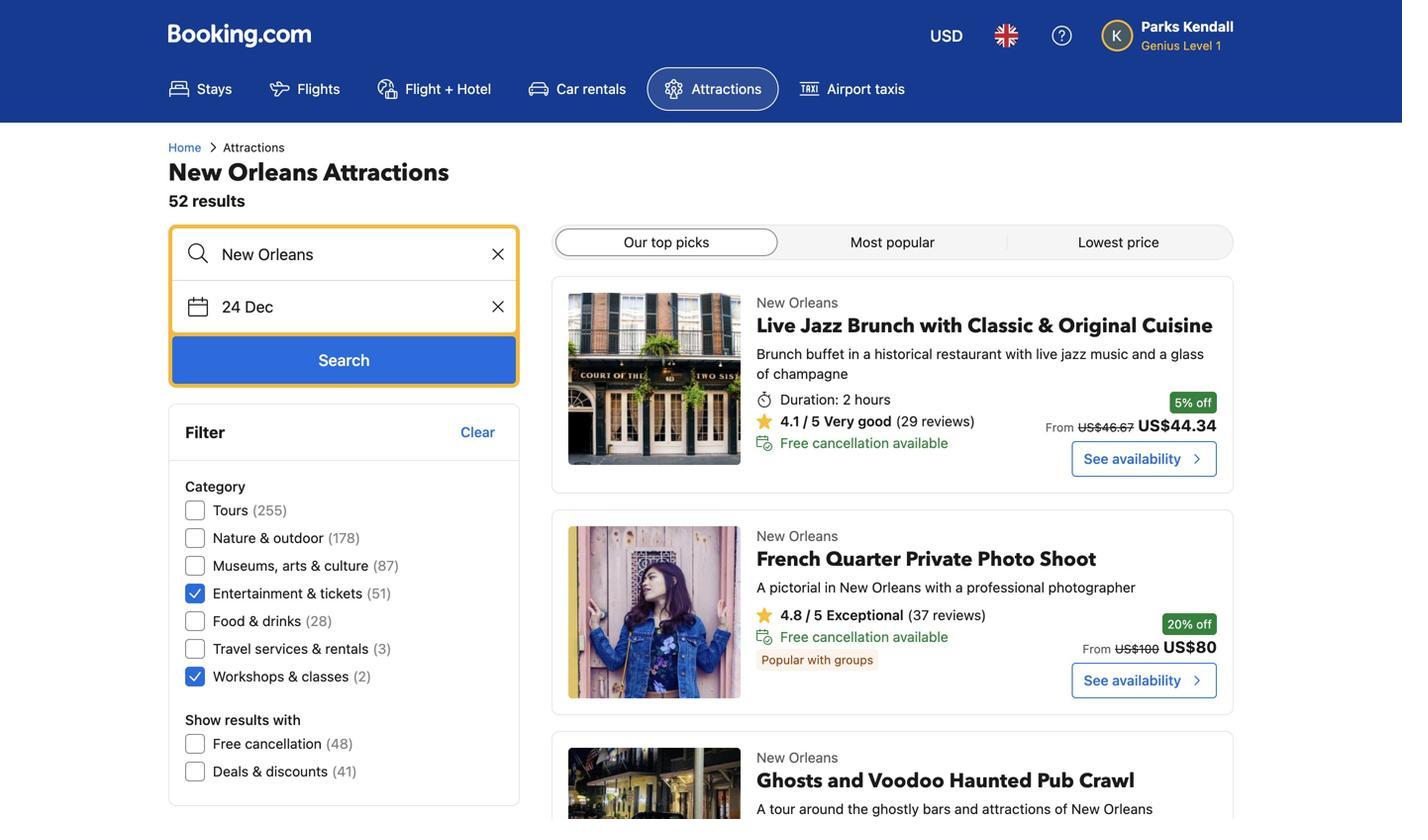 Task type: vqa. For each thing, say whether or not it's contained in the screenshot.
topmost See availability link
no



Task type: describe. For each thing, give the bounding box(es) containing it.
with up the free cancellation (48)
[[273, 713, 301, 729]]

(51)
[[367, 586, 392, 602]]

attractions inside new orleans attractions 52 results
[[324, 157, 449, 190]]

booking.com image
[[168, 24, 311, 48]]

lowest price
[[1078, 234, 1159, 251]]

photographer
[[1048, 580, 1136, 596]]

new orleans french quarter private photo shoot a pictorial in new orleans with a professional photographer
[[757, 528, 1136, 596]]

services
[[255, 641, 308, 658]]

glass
[[1171, 346, 1204, 362]]

from us$100 us$80
[[1083, 638, 1217, 657]]

parks kendall genius level 1
[[1141, 18, 1234, 52]]

bars
[[923, 802, 951, 818]]

24 dec
[[222, 298, 273, 316]]

2 free cancellation available from the top
[[780, 629, 948, 646]]

1 free cancellation available from the top
[[780, 435, 948, 452]]

0 vertical spatial reviews)
[[922, 413, 975, 430]]

music
[[1091, 346, 1128, 362]]

parks
[[1141, 18, 1180, 35]]

2 vertical spatial and
[[955, 802, 978, 818]]

of inside new orleans ghosts and voodoo haunted pub crawl a tour around the ghostly bars and attractions of new orleans
[[1055, 802, 1068, 818]]

off for live jazz brunch with classic & original cuisine
[[1197, 396, 1212, 410]]

buffet
[[806, 346, 845, 362]]

nature & outdoor (178)
[[213, 530, 360, 547]]

with left groups
[[808, 654, 831, 667]]

genius
[[1141, 39, 1180, 52]]

us$44.34
[[1138, 416, 1217, 435]]

airport taxis link
[[783, 67, 922, 111]]

4.1 / 5 very good (29 reviews)
[[780, 413, 975, 430]]

crawl
[[1079, 768, 1135, 796]]

5 for 4.1 / 5
[[811, 413, 820, 430]]

& right arts
[[311, 558, 320, 574]]

1
[[1216, 39, 1221, 52]]

new for ghosts
[[757, 750, 785, 767]]

tickets
[[320, 586, 363, 602]]

deals
[[213, 764, 249, 780]]

photo
[[978, 547, 1035, 574]]

from for shoot
[[1083, 643, 1111, 657]]

attractions
[[982, 802, 1051, 818]]

2 available from the top
[[893, 629, 948, 646]]

french
[[757, 547, 821, 574]]

show
[[185, 713, 221, 729]]

voodoo
[[869, 768, 945, 796]]

our
[[624, 234, 648, 251]]

car rentals link
[[512, 67, 643, 111]]

taxis
[[875, 81, 905, 97]]

car
[[557, 81, 579, 97]]

food
[[213, 614, 245, 630]]

/ for 4.1
[[803, 413, 808, 430]]

stays
[[197, 81, 232, 97]]

us$80
[[1164, 638, 1217, 657]]

culture
[[324, 558, 369, 574]]

(3)
[[373, 641, 392, 658]]

results inside new orleans attractions 52 results
[[192, 192, 245, 210]]

see for shoot
[[1084, 673, 1109, 689]]

most
[[851, 234, 883, 251]]

dec
[[245, 298, 273, 316]]

1 horizontal spatial brunch
[[848, 313, 915, 340]]

4.1
[[780, 413, 800, 430]]

category
[[185, 479, 246, 495]]

(41)
[[332, 764, 357, 780]]

new orleans attractions 52 results
[[168, 157, 449, 210]]

5 for 4.8 / 5
[[814, 608, 823, 624]]

tours
[[213, 503, 248, 519]]

duration:
[[780, 392, 839, 408]]

flight + hotel
[[405, 81, 491, 97]]

0 horizontal spatial and
[[828, 768, 864, 796]]

a for shoot
[[956, 580, 963, 596]]

1 vertical spatial brunch
[[757, 346, 802, 362]]

popular with groups
[[762, 654, 873, 667]]

haunted
[[949, 768, 1032, 796]]

in inside new orleans live jazz brunch with classic & original cuisine brunch buffet in a historical restaurant with live jazz music and a glass of champagne
[[848, 346, 860, 362]]

& down (28)
[[312, 641, 322, 658]]

pub
[[1037, 768, 1074, 796]]

(178)
[[328, 530, 360, 547]]

private
[[906, 547, 973, 574]]

flights
[[298, 81, 340, 97]]

new down quarter
[[840, 580, 868, 596]]

see for classic
[[1084, 451, 1109, 467]]

& down 'museums, arts & culture (87)' in the left of the page
[[307, 586, 316, 602]]

deals & discounts (41)
[[213, 764, 357, 780]]

your account menu parks kendall genius level 1 element
[[1102, 9, 1242, 54]]

orleans up '4.8 / 5 exceptional (37 reviews)'
[[872, 580, 921, 596]]

20% off
[[1168, 618, 1212, 632]]

travel services & rentals (3)
[[213, 641, 392, 658]]

classic
[[968, 313, 1033, 340]]

museums, arts & culture (87)
[[213, 558, 399, 574]]

good
[[858, 413, 892, 430]]

level
[[1183, 39, 1213, 52]]

stays link
[[153, 67, 249, 111]]

(255)
[[252, 503, 288, 519]]

see availability for french quarter private photo shoot
[[1084, 673, 1181, 689]]

outdoor
[[273, 530, 324, 547]]

quarter
[[826, 547, 901, 574]]

rentals inside car rentals link
[[583, 81, 626, 97]]

4.8
[[780, 608, 802, 624]]

tours (255)
[[213, 503, 288, 519]]

orleans down crawl
[[1104, 802, 1153, 818]]

5% off
[[1175, 396, 1212, 410]]

jazz
[[801, 313, 843, 340]]

& right deals
[[252, 764, 262, 780]]

(2)
[[353, 669, 371, 685]]

exceptional
[[827, 608, 904, 624]]

flight + hotel link
[[361, 67, 508, 111]]

1 vertical spatial free
[[780, 629, 809, 646]]

workshops & classes (2)
[[213, 669, 371, 685]]

orleans for live
[[789, 295, 838, 311]]

2 vertical spatial free
[[213, 736, 241, 753]]

1 vertical spatial cancellation
[[812, 629, 889, 646]]



Task type: locate. For each thing, give the bounding box(es) containing it.
home
[[168, 141, 201, 154]]

orleans for ghosts
[[789, 750, 838, 767]]

usd
[[930, 26, 963, 45]]

(37
[[908, 608, 929, 624]]

from us$46.67 us$44.34
[[1046, 416, 1217, 435]]

the
[[848, 802, 868, 818]]

new down home
[[168, 157, 222, 190]]

brunch
[[848, 313, 915, 340], [757, 346, 802, 362]]

results up the free cancellation (48)
[[225, 713, 269, 729]]

free cancellation available down good
[[780, 435, 948, 452]]

see availability down us$100
[[1084, 673, 1181, 689]]

with inside new orleans french quarter private photo shoot a pictorial in new orleans with a professional photographer
[[925, 580, 952, 596]]

and up the
[[828, 768, 864, 796]]

(87)
[[373, 558, 399, 574]]

availability for live jazz brunch with classic & original cuisine
[[1112, 451, 1181, 467]]

5 down duration:
[[811, 413, 820, 430]]

2 vertical spatial attractions
[[324, 157, 449, 190]]

and inside new orleans live jazz brunch with classic & original cuisine brunch buffet in a historical restaurant with live jazz music and a glass of champagne
[[1132, 346, 1156, 362]]

see availability for live jazz brunch with classic & original cuisine
[[1084, 451, 1181, 467]]

5%
[[1175, 396, 1193, 410]]

free up deals
[[213, 736, 241, 753]]

0 vertical spatial free cancellation available
[[780, 435, 948, 452]]

most popular
[[851, 234, 935, 251]]

new up live
[[757, 295, 785, 311]]

workshops
[[213, 669, 284, 685]]

our top picks
[[624, 234, 710, 251]]

entertainment
[[213, 586, 303, 602]]

in right buffet at the top right
[[848, 346, 860, 362]]

and right music
[[1132, 346, 1156, 362]]

1 see from the top
[[1084, 451, 1109, 467]]

1 vertical spatial available
[[893, 629, 948, 646]]

orleans down flights link
[[228, 157, 318, 190]]

french quarter private photo shoot image
[[569, 527, 741, 699]]

0 vertical spatial see
[[1084, 451, 1109, 467]]

0 vertical spatial availability
[[1112, 451, 1181, 467]]

cancellation up groups
[[812, 629, 889, 646]]

new for attractions
[[168, 157, 222, 190]]

new for french
[[757, 528, 785, 545]]

5 right 4.8
[[814, 608, 823, 624]]

home link
[[168, 139, 201, 156]]

live
[[1036, 346, 1058, 362]]

hours
[[855, 392, 891, 408]]

filter
[[185, 423, 225, 442]]

52
[[168, 192, 188, 210]]

arts
[[282, 558, 307, 574]]

rentals right the car
[[583, 81, 626, 97]]

historical
[[875, 346, 933, 362]]

1 horizontal spatial and
[[955, 802, 978, 818]]

0 horizontal spatial a
[[863, 346, 871, 362]]

0 vertical spatial free
[[780, 435, 809, 452]]

0 horizontal spatial brunch
[[757, 346, 802, 362]]

0 vertical spatial in
[[848, 346, 860, 362]]

popular
[[886, 234, 935, 251]]

1 horizontal spatial of
[[1055, 802, 1068, 818]]

a left the pictorial in the right of the page
[[757, 580, 766, 596]]

and
[[1132, 346, 1156, 362], [828, 768, 864, 796], [955, 802, 978, 818]]

1 vertical spatial rentals
[[325, 641, 369, 658]]

a down 'private'
[[956, 580, 963, 596]]

1 vertical spatial of
[[1055, 802, 1068, 818]]

0 horizontal spatial of
[[757, 366, 770, 382]]

jazz
[[1061, 346, 1087, 362]]

0 vertical spatial 5
[[811, 413, 820, 430]]

/ for 4.8
[[806, 608, 810, 624]]

1 off from the top
[[1197, 396, 1212, 410]]

see down us$46.67
[[1084, 451, 1109, 467]]

drinks
[[262, 614, 301, 630]]

(28)
[[305, 614, 332, 630]]

new down crawl
[[1072, 802, 1100, 818]]

of down the pub
[[1055, 802, 1068, 818]]

with up restaurant
[[920, 313, 963, 340]]

new for live
[[757, 295, 785, 311]]

availability down us$100
[[1112, 673, 1181, 689]]

0 vertical spatial brunch
[[848, 313, 915, 340]]

shoot
[[1040, 547, 1096, 574]]

/ right 4.1
[[803, 413, 808, 430]]

a inside new orleans french quarter private photo shoot a pictorial in new orleans with a professional photographer
[[757, 580, 766, 596]]

orleans up french
[[789, 528, 838, 545]]

1 vertical spatial a
[[757, 802, 766, 818]]

around
[[799, 802, 844, 818]]

from inside from us$46.67 us$44.34
[[1046, 421, 1074, 435]]

1 a from the top
[[757, 580, 766, 596]]

& right food
[[249, 614, 259, 630]]

new inside new orleans attractions 52 results
[[168, 157, 222, 190]]

1 horizontal spatial rentals
[[583, 81, 626, 97]]

0 vertical spatial available
[[893, 435, 948, 452]]

free down 4.8
[[780, 629, 809, 646]]

1 vertical spatial results
[[225, 713, 269, 729]]

see down from us$100 us$80
[[1084, 673, 1109, 689]]

& down (255)
[[260, 530, 270, 547]]

new inside new orleans live jazz brunch with classic & original cuisine brunch buffet in a historical restaurant with live jazz music and a glass of champagne
[[757, 295, 785, 311]]

see availability
[[1084, 451, 1181, 467], [1084, 673, 1181, 689]]

& up "live"
[[1038, 313, 1054, 340]]

of left champagne
[[757, 366, 770, 382]]

restaurant
[[936, 346, 1002, 362]]

0 vertical spatial of
[[757, 366, 770, 382]]

live jazz brunch with classic & original cuisine image
[[569, 293, 741, 465]]

from inside from us$100 us$80
[[1083, 643, 1111, 657]]

new up french
[[757, 528, 785, 545]]

reviews)
[[922, 413, 975, 430], [933, 608, 987, 624]]

orleans up ghosts
[[789, 750, 838, 767]]

a
[[757, 580, 766, 596], [757, 802, 766, 818]]

(48)
[[326, 736, 353, 753]]

1 available from the top
[[893, 435, 948, 452]]

see availability down from us$46.67 us$44.34
[[1084, 451, 1181, 467]]

& inside new orleans live jazz brunch with classic & original cuisine brunch buffet in a historical restaurant with live jazz music and a glass of champagne
[[1038, 313, 1054, 340]]

0 vertical spatial from
[[1046, 421, 1074, 435]]

car rentals
[[557, 81, 626, 97]]

a inside new orleans ghosts and voodoo haunted pub crawl a tour around the ghostly bars and attractions of new orleans
[[757, 802, 766, 818]]

1 vertical spatial in
[[825, 580, 836, 596]]

1 vertical spatial reviews)
[[933, 608, 987, 624]]

availability for french quarter private photo shoot
[[1112, 673, 1181, 689]]

results
[[192, 192, 245, 210], [225, 713, 269, 729]]

cancellation down the very
[[812, 435, 889, 452]]

rentals up (2)
[[325, 641, 369, 658]]

in
[[848, 346, 860, 362], [825, 580, 836, 596]]

new up ghosts
[[757, 750, 785, 767]]

0 horizontal spatial from
[[1046, 421, 1074, 435]]

available down '(37' in the bottom of the page
[[893, 629, 948, 646]]

4.8 / 5 exceptional (37 reviews)
[[780, 608, 987, 624]]

1 horizontal spatial in
[[848, 346, 860, 362]]

museums,
[[213, 558, 279, 574]]

off
[[1197, 396, 1212, 410], [1197, 618, 1212, 632]]

entertainment & tickets (51)
[[213, 586, 392, 602]]

1 vertical spatial /
[[806, 608, 810, 624]]

ghosts and voodoo haunted pub crawl image
[[569, 749, 741, 820]]

in right the pictorial in the right of the page
[[825, 580, 836, 596]]

0 vertical spatial attractions
[[692, 81, 762, 97]]

& down travel services & rentals (3) on the left of the page
[[288, 669, 298, 685]]

reviews) right the (29
[[922, 413, 975, 430]]

lowest
[[1078, 234, 1124, 251]]

with
[[920, 313, 963, 340], [1006, 346, 1032, 362], [925, 580, 952, 596], [808, 654, 831, 667], [273, 713, 301, 729]]

a left tour
[[757, 802, 766, 818]]

and right bars
[[955, 802, 978, 818]]

orleans inside new orleans live jazz brunch with classic & original cuisine brunch buffet in a historical restaurant with live jazz music and a glass of champagne
[[789, 295, 838, 311]]

2 a from the top
[[757, 802, 766, 818]]

brunch down live
[[757, 346, 802, 362]]

price
[[1127, 234, 1159, 251]]

professional
[[967, 580, 1045, 596]]

1 vertical spatial 5
[[814, 608, 823, 624]]

kendall
[[1183, 18, 1234, 35]]

a left glass
[[1160, 346, 1167, 362]]

airport taxis
[[827, 81, 905, 97]]

cancellation up the deals & discounts (41)
[[245, 736, 322, 753]]

2 horizontal spatial a
[[1160, 346, 1167, 362]]

from for classic
[[1046, 421, 1074, 435]]

1 horizontal spatial from
[[1083, 643, 1111, 657]]

2 vertical spatial cancellation
[[245, 736, 322, 753]]

with left "live"
[[1006, 346, 1032, 362]]

available down the (29
[[893, 435, 948, 452]]

free
[[780, 435, 809, 452], [780, 629, 809, 646], [213, 736, 241, 753]]

0 horizontal spatial in
[[825, 580, 836, 596]]

a for classic
[[863, 346, 871, 362]]

airport
[[827, 81, 871, 97]]

in inside new orleans french quarter private photo shoot a pictorial in new orleans with a professional photographer
[[825, 580, 836, 596]]

results right 52
[[192, 192, 245, 210]]

0 vertical spatial and
[[1132, 346, 1156, 362]]

0 vertical spatial results
[[192, 192, 245, 210]]

orleans up jazz
[[789, 295, 838, 311]]

2 see from the top
[[1084, 673, 1109, 689]]

orleans for french
[[789, 528, 838, 545]]

0 vertical spatial /
[[803, 413, 808, 430]]

cuisine
[[1142, 313, 1213, 340]]

off for french quarter private photo shoot
[[1197, 618, 1212, 632]]

picks
[[676, 234, 710, 251]]

free down 4.1
[[780, 435, 809, 452]]

classes
[[302, 669, 349, 685]]

very
[[824, 413, 854, 430]]

0 vertical spatial off
[[1197, 396, 1212, 410]]

new orleans ghosts and voodoo haunted pub crawl a tour around the ghostly bars and attractions of new orleans
[[757, 750, 1153, 818]]

1 vertical spatial availability
[[1112, 673, 1181, 689]]

1 vertical spatial see
[[1084, 673, 1109, 689]]

/
[[803, 413, 808, 430], [806, 608, 810, 624]]

attractions inside attractions link
[[692, 81, 762, 97]]

usd button
[[918, 12, 975, 59]]

from left us$100
[[1083, 643, 1111, 657]]

reviews) right '(37' in the bottom of the page
[[933, 608, 987, 624]]

(29
[[896, 413, 918, 430]]

&
[[1038, 313, 1054, 340], [260, 530, 270, 547], [311, 558, 320, 574], [307, 586, 316, 602], [249, 614, 259, 630], [312, 641, 322, 658], [288, 669, 298, 685], [252, 764, 262, 780]]

1 vertical spatial free cancellation available
[[780, 629, 948, 646]]

new
[[168, 157, 222, 190], [757, 295, 785, 311], [757, 528, 785, 545], [840, 580, 868, 596], [757, 750, 785, 767], [1072, 802, 1100, 818]]

Where are you going? search field
[[172, 229, 516, 280]]

1 availability from the top
[[1112, 451, 1181, 467]]

live
[[757, 313, 796, 340]]

0 vertical spatial see availability
[[1084, 451, 1181, 467]]

0 vertical spatial cancellation
[[812, 435, 889, 452]]

from
[[1046, 421, 1074, 435], [1083, 643, 1111, 657]]

with down 'private'
[[925, 580, 952, 596]]

a inside new orleans french quarter private photo shoot a pictorial in new orleans with a professional photographer
[[956, 580, 963, 596]]

0 horizontal spatial rentals
[[325, 641, 369, 658]]

off right 5%
[[1197, 396, 1212, 410]]

orleans for attractions
[[228, 157, 318, 190]]

1 vertical spatial off
[[1197, 618, 1212, 632]]

brunch up historical
[[848, 313, 915, 340]]

search
[[318, 351, 370, 370]]

1 see availability from the top
[[1084, 451, 1181, 467]]

pictorial
[[770, 580, 821, 596]]

1 horizontal spatial attractions
[[324, 157, 449, 190]]

2 off from the top
[[1197, 618, 1212, 632]]

availability down from us$46.67 us$44.34
[[1112, 451, 1181, 467]]

ghosts
[[757, 768, 823, 796]]

2 horizontal spatial attractions
[[692, 81, 762, 97]]

popular
[[762, 654, 804, 667]]

from left us$46.67
[[1046, 421, 1074, 435]]

free cancellation available down exceptional
[[780, 629, 948, 646]]

off right 20%
[[1197, 618, 1212, 632]]

1 horizontal spatial a
[[956, 580, 963, 596]]

show results with
[[185, 713, 301, 729]]

1 vertical spatial from
[[1083, 643, 1111, 657]]

0 vertical spatial rentals
[[583, 81, 626, 97]]

1 vertical spatial and
[[828, 768, 864, 796]]

a
[[863, 346, 871, 362], [1160, 346, 1167, 362], [956, 580, 963, 596]]

2
[[843, 392, 851, 408]]

orleans inside new orleans attractions 52 results
[[228, 157, 318, 190]]

hotel
[[457, 81, 491, 97]]

available
[[893, 435, 948, 452], [893, 629, 948, 646]]

20%
[[1168, 618, 1193, 632]]

groups
[[834, 654, 873, 667]]

2 horizontal spatial and
[[1132, 346, 1156, 362]]

2 see availability from the top
[[1084, 673, 1181, 689]]

/ right 4.8
[[806, 608, 810, 624]]

0 vertical spatial a
[[757, 580, 766, 596]]

+
[[445, 81, 453, 97]]

1 vertical spatial attractions
[[223, 141, 285, 154]]

2 availability from the top
[[1112, 673, 1181, 689]]

0 horizontal spatial attractions
[[223, 141, 285, 154]]

1 vertical spatial see availability
[[1084, 673, 1181, 689]]

of
[[757, 366, 770, 382], [1055, 802, 1068, 818]]

a left historical
[[863, 346, 871, 362]]

top
[[651, 234, 672, 251]]

of inside new orleans live jazz brunch with classic & original cuisine brunch buffet in a historical restaurant with live jazz music and a glass of champagne
[[757, 366, 770, 382]]

us$100
[[1115, 643, 1160, 657]]



